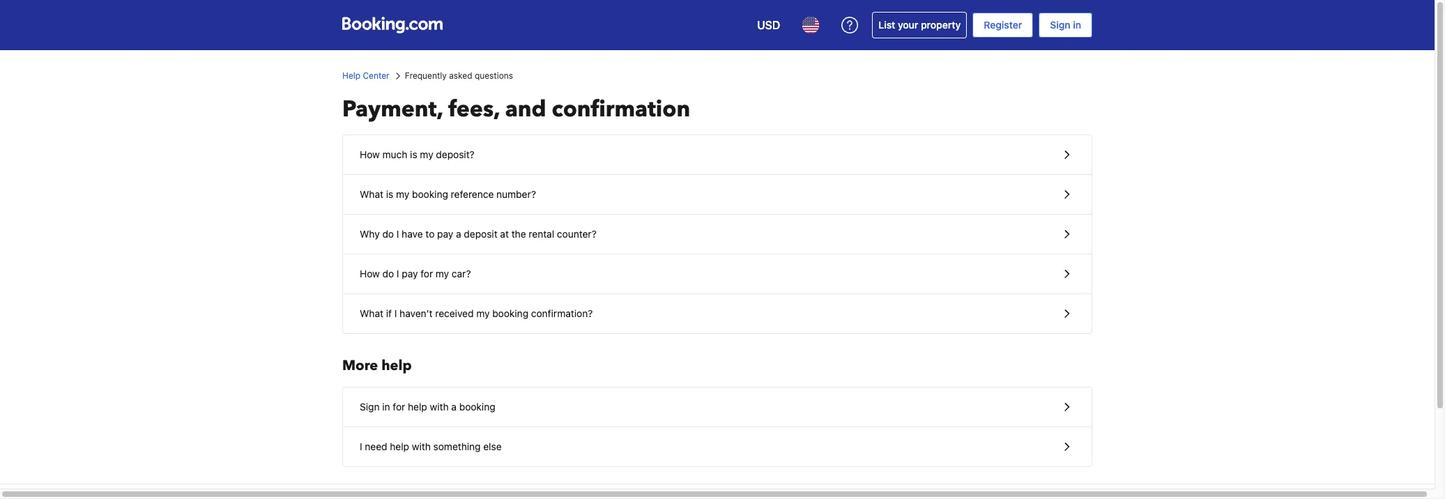 Task type: vqa. For each thing, say whether or not it's contained in the screenshot.
help to the middle
yes



Task type: locate. For each thing, give the bounding box(es) containing it.
with left "something"
[[412, 441, 431, 452]]

0 horizontal spatial pay
[[402, 268, 418, 280]]

what inside "button"
[[360, 307, 383, 319]]

a left deposit
[[456, 228, 461, 240]]

0 vertical spatial do
[[382, 228, 394, 240]]

my left deposit?
[[420, 149, 433, 160]]

help
[[382, 356, 412, 375], [408, 401, 427, 413], [390, 441, 409, 452]]

with
[[430, 401, 449, 413], [412, 441, 431, 452]]

to
[[426, 228, 435, 240]]

1 vertical spatial help
[[408, 401, 427, 413]]

1 what from the top
[[360, 188, 383, 200]]

1 horizontal spatial pay
[[437, 228, 453, 240]]

0 vertical spatial how
[[360, 149, 380, 160]]

usd
[[757, 19, 780, 31]]

pay
[[437, 228, 453, 240], [402, 268, 418, 280]]

booking inside "button"
[[492, 307, 529, 319]]

2 how from the top
[[360, 268, 380, 280]]

do
[[382, 228, 394, 240], [382, 268, 394, 280]]

a up "something"
[[451, 401, 457, 413]]

is
[[410, 149, 417, 160], [386, 188, 393, 200]]

0 vertical spatial for
[[421, 268, 433, 280]]

what inside button
[[360, 188, 383, 200]]

what left if
[[360, 307, 383, 319]]

booking for with
[[459, 401, 495, 413]]

register link
[[973, 13, 1033, 38]]

booking up to
[[412, 188, 448, 200]]

rental
[[529, 228, 554, 240]]

1 horizontal spatial in
[[1073, 19, 1081, 31]]

why
[[360, 228, 380, 240]]

1 vertical spatial what
[[360, 307, 383, 319]]

2 vertical spatial help
[[390, 441, 409, 452]]

a
[[456, 228, 461, 240], [451, 401, 457, 413]]

what if i haven't received my booking confirmation?
[[360, 307, 593, 319]]

booking up else
[[459, 401, 495, 413]]

your
[[898, 19, 919, 31]]

my left car?
[[436, 268, 449, 280]]

sign for sign in for help with a booking
[[360, 401, 380, 413]]

sign up need
[[360, 401, 380, 413]]

number?
[[497, 188, 536, 200]]

is down the 'much'
[[386, 188, 393, 200]]

0 vertical spatial pay
[[437, 228, 453, 240]]

help right more
[[382, 356, 412, 375]]

i
[[397, 228, 399, 240], [397, 268, 399, 280], [394, 307, 397, 319], [360, 441, 362, 452]]

my right received
[[476, 307, 490, 319]]

how do i pay for my car? button
[[343, 254, 1092, 294]]

1 how from the top
[[360, 149, 380, 160]]

in for sign in
[[1073, 19, 1081, 31]]

how much is my deposit?
[[360, 149, 475, 160]]

help right need
[[390, 441, 409, 452]]

in
[[1073, 19, 1081, 31], [382, 401, 390, 413]]

is right the 'much'
[[410, 149, 417, 160]]

1 do from the top
[[382, 228, 394, 240]]

do for why
[[382, 228, 394, 240]]

do right why
[[382, 228, 394, 240]]

pay down have
[[402, 268, 418, 280]]

need
[[365, 441, 387, 452]]

1 vertical spatial in
[[382, 401, 390, 413]]

help up 'i need help with something else'
[[408, 401, 427, 413]]

more help
[[342, 356, 412, 375]]

frequently asked questions
[[405, 70, 513, 81]]

1 horizontal spatial for
[[421, 268, 433, 280]]

my down the 'much'
[[396, 188, 409, 200]]

1 vertical spatial do
[[382, 268, 394, 280]]

i inside "button"
[[394, 307, 397, 319]]

2 what from the top
[[360, 307, 383, 319]]

1 vertical spatial sign
[[360, 401, 380, 413]]

0 horizontal spatial in
[[382, 401, 390, 413]]

for
[[421, 268, 433, 280], [393, 401, 405, 413]]

something
[[433, 441, 481, 452]]

pay right to
[[437, 228, 453, 240]]

booking
[[412, 188, 448, 200], [492, 307, 529, 319], [459, 401, 495, 413]]

in for sign in for help with a booking
[[382, 401, 390, 413]]

sign inside button
[[360, 401, 380, 413]]

0 vertical spatial is
[[410, 149, 417, 160]]

0 horizontal spatial sign
[[360, 401, 380, 413]]

sign
[[1050, 19, 1071, 31], [360, 401, 380, 413]]

how
[[360, 149, 380, 160], [360, 268, 380, 280]]

2 vertical spatial booking
[[459, 401, 495, 413]]

frequently
[[405, 70, 447, 81]]

1 horizontal spatial sign
[[1050, 19, 1071, 31]]

for down more help
[[393, 401, 405, 413]]

what up why
[[360, 188, 383, 200]]

how down why
[[360, 268, 380, 280]]

2 do from the top
[[382, 268, 394, 280]]

0 vertical spatial what
[[360, 188, 383, 200]]

booking.com online hotel reservations image
[[342, 17, 443, 33]]

0 vertical spatial in
[[1073, 19, 1081, 31]]

1 vertical spatial how
[[360, 268, 380, 280]]

sign in for help with a booking
[[360, 401, 495, 413]]

help
[[342, 70, 361, 81]]

1 horizontal spatial is
[[410, 149, 417, 160]]

sign in link
[[1039, 13, 1093, 38]]

with up 'i need help with something else'
[[430, 401, 449, 413]]

booking left confirmation?
[[492, 307, 529, 319]]

sign right register
[[1050, 19, 1071, 31]]

1 vertical spatial pay
[[402, 268, 418, 280]]

for left car?
[[421, 268, 433, 280]]

do up if
[[382, 268, 394, 280]]

0 horizontal spatial is
[[386, 188, 393, 200]]

questions
[[475, 70, 513, 81]]

1 vertical spatial booking
[[492, 307, 529, 319]]

fees,
[[448, 94, 500, 125]]

payment,
[[342, 94, 443, 125]]

in inside button
[[382, 401, 390, 413]]

0 vertical spatial sign
[[1050, 19, 1071, 31]]

my
[[420, 149, 433, 160], [396, 188, 409, 200], [436, 268, 449, 280], [476, 307, 490, 319]]

0 horizontal spatial for
[[393, 401, 405, 413]]

what
[[360, 188, 383, 200], [360, 307, 383, 319]]

i for have
[[397, 228, 399, 240]]

how left the 'much'
[[360, 149, 380, 160]]



Task type: describe. For each thing, give the bounding box(es) containing it.
list
[[879, 19, 895, 31]]

much
[[382, 149, 407, 160]]

the
[[512, 228, 526, 240]]

how for how do i pay for my car?
[[360, 268, 380, 280]]

i need help with something else button
[[343, 427, 1092, 466]]

have
[[402, 228, 423, 240]]

what for what if i haven't received my booking confirmation?
[[360, 307, 383, 319]]

and
[[505, 94, 546, 125]]

help center
[[342, 70, 389, 81]]

1 vertical spatial is
[[386, 188, 393, 200]]

deposit?
[[436, 149, 475, 160]]

usd button
[[749, 8, 789, 42]]

0 vertical spatial help
[[382, 356, 412, 375]]

do for how
[[382, 268, 394, 280]]

what is my booking reference number?
[[360, 188, 536, 200]]

1 vertical spatial with
[[412, 441, 431, 452]]

center
[[363, 70, 389, 81]]

0 vertical spatial booking
[[412, 188, 448, 200]]

received
[[435, 307, 474, 319]]

i for haven't
[[394, 307, 397, 319]]

what is my booking reference number? button
[[343, 175, 1092, 215]]

sign in for help with a booking link
[[343, 388, 1092, 427]]

else
[[483, 441, 502, 452]]

confirmation?
[[531, 307, 593, 319]]

why do i have to pay a deposit at the rental counter?
[[360, 228, 597, 240]]

car?
[[452, 268, 471, 280]]

i for pay
[[397, 268, 399, 280]]

help center button
[[342, 70, 389, 82]]

sign in
[[1050, 19, 1081, 31]]

deposit
[[464, 228, 498, 240]]

counter?
[[557, 228, 597, 240]]

what for what is my booking reference number?
[[360, 188, 383, 200]]

why do i have to pay a deposit at the rental counter? button
[[343, 215, 1092, 254]]

at
[[500, 228, 509, 240]]

how for how much is my deposit?
[[360, 149, 380, 160]]

reference
[[451, 188, 494, 200]]

1 vertical spatial a
[[451, 401, 457, 413]]

1 vertical spatial for
[[393, 401, 405, 413]]

i need help with something else
[[360, 441, 502, 452]]

if
[[386, 307, 392, 319]]

booking for received
[[492, 307, 529, 319]]

list your property
[[879, 19, 961, 31]]

list your property link
[[872, 12, 967, 38]]

asked
[[449, 70, 472, 81]]

sign for sign in
[[1050, 19, 1071, 31]]

confirmation
[[552, 94, 690, 125]]

how much is my deposit? button
[[343, 135, 1092, 175]]

property
[[921, 19, 961, 31]]

0 vertical spatial a
[[456, 228, 461, 240]]

my inside "button"
[[476, 307, 490, 319]]

how do i pay for my car?
[[360, 268, 471, 280]]

what if i haven't received my booking confirmation? button
[[343, 294, 1092, 333]]

0 vertical spatial with
[[430, 401, 449, 413]]

sign in for help with a booking button
[[343, 388, 1092, 427]]

haven't
[[400, 307, 433, 319]]

more
[[342, 356, 378, 375]]

register
[[984, 19, 1022, 31]]

payment, fees, and confirmation
[[342, 94, 690, 125]]



